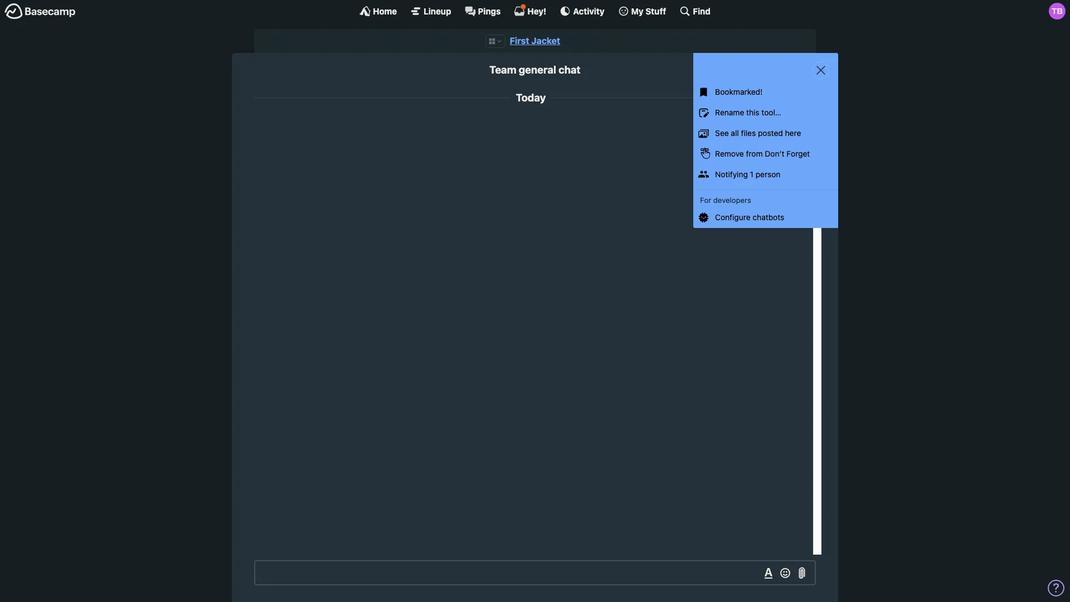 Task type: locate. For each thing, give the bounding box(es) containing it.
stuff
[[646, 6, 667, 16]]

here
[[786, 128, 802, 138]]

pings button
[[465, 6, 501, 17]]

hello team!
[[738, 129, 779, 138]]

notifying
[[716, 169, 748, 179]]

general
[[519, 64, 557, 76]]

switch accounts image
[[4, 3, 76, 20]]

see all files posted here link
[[694, 123, 839, 144]]

this
[[747, 108, 760, 117]]

first jacket link
[[510, 36, 561, 46]]

10:09am
[[741, 119, 767, 126]]

my stuff
[[632, 6, 667, 16]]

rename
[[716, 108, 745, 117]]

remove
[[716, 149, 744, 158]]

chatbots
[[753, 213, 785, 222]]

activity
[[574, 6, 605, 16]]

team general chat
[[490, 64, 581, 76]]

main element
[[0, 0, 1071, 22]]

forget
[[787, 149, 811, 158]]

bookmarked!
[[716, 87, 763, 97]]

from
[[747, 149, 763, 158]]

bookmarked! link
[[694, 82, 839, 103]]

hey! button
[[514, 4, 547, 17]]

developers
[[714, 196, 752, 205]]

notifying       1 person link
[[694, 164, 839, 185]]

None text field
[[254, 561, 817, 586]]

remove from don't forget
[[716, 149, 811, 158]]

for developers
[[701, 196, 752, 205]]

first
[[510, 36, 530, 46]]

10:09am element
[[741, 119, 767, 126]]

activity link
[[560, 6, 605, 17]]



Task type: describe. For each thing, give the bounding box(es) containing it.
person
[[756, 169, 781, 179]]

today
[[516, 92, 546, 104]]

my
[[632, 6, 644, 16]]

configure chatbots link
[[694, 208, 839, 228]]

files
[[742, 128, 756, 138]]

home
[[373, 6, 397, 16]]

team
[[490, 64, 517, 76]]

team!
[[758, 129, 779, 138]]

for
[[701, 196, 712, 205]]

pings
[[478, 6, 501, 16]]

jacket
[[532, 36, 561, 46]]

all
[[731, 128, 739, 138]]

posted
[[759, 128, 784, 138]]

1
[[751, 169, 754, 179]]

chat
[[559, 64, 581, 76]]

10:09am link
[[741, 119, 767, 126]]

my stuff button
[[618, 6, 667, 17]]

find
[[694, 6, 711, 16]]

lineup link
[[411, 6, 452, 17]]

see
[[716, 128, 729, 138]]

see all files posted here
[[716, 128, 802, 138]]

rename this tool…
[[716, 108, 782, 117]]

don't
[[765, 149, 785, 158]]

configure
[[716, 213, 751, 222]]

notifying       1 person
[[716, 169, 781, 179]]

lineup
[[424, 6, 452, 16]]

tyler black image
[[785, 116, 808, 140]]

configure chatbots
[[716, 213, 785, 222]]

hey!
[[528, 6, 547, 16]]

hello
[[738, 129, 756, 138]]

find button
[[680, 6, 711, 17]]

tool…
[[762, 108, 782, 117]]

rename this tool… link
[[694, 103, 839, 123]]

tyler black image
[[1050, 3, 1066, 20]]

home link
[[360, 6, 397, 17]]

remove from don't forget link
[[694, 144, 839, 164]]

first jacket
[[510, 36, 561, 46]]



Task type: vqa. For each thing, say whether or not it's contained in the screenshot.
Team General Chat
yes



